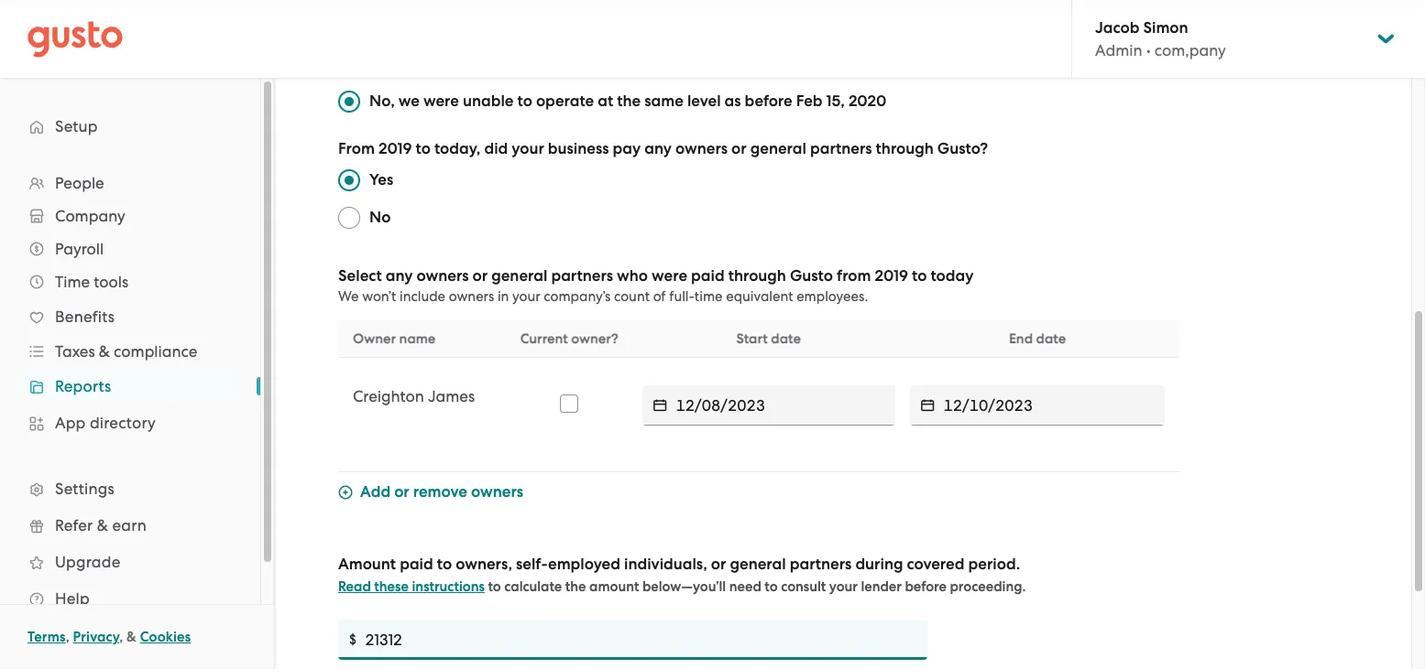 Task type: locate. For each thing, give the bounding box(es) containing it.
1 horizontal spatial paid
[[691, 267, 725, 286]]

no, we were unable to operate at the same level as before feb 15, 2020
[[369, 92, 886, 111]]

any inside select any owners or general partners who were paid through gusto from 2019 to today we won't include owners in your company's count of full-time equivalent employees.
[[386, 267, 413, 286]]

no
[[369, 208, 391, 227]]

period.
[[968, 555, 1020, 575]]

add
[[360, 483, 390, 502]]

1 horizontal spatial date
[[1036, 331, 1066, 347]]

select any owners or general partners who were paid through gusto from 2019 to today we won't include owners in your company's count of full-time equivalent employees.
[[338, 267, 974, 305]]

general inside amount paid to owners, self-employed individuals, or general partners during covered period. read these instructions to calculate the amount below—you'll need to consult your lender before proceeding.
[[730, 555, 786, 575]]

partners up company's
[[551, 267, 613, 286]]

date for end date
[[1036, 331, 1066, 347]]

$
[[349, 632, 356, 649]]

owner?
[[571, 331, 618, 347]]

1 vertical spatial 2019
[[875, 267, 908, 286]]

james
[[428, 388, 475, 406]]

privacy
[[73, 630, 119, 646]]

gusto
[[790, 267, 833, 286]]

& inside refer & earn link
[[97, 517, 108, 535]]

partners down 15,
[[810, 139, 872, 159]]

refer & earn link
[[18, 510, 242, 543]]

or
[[731, 139, 747, 159], [472, 267, 488, 286], [394, 483, 409, 502], [711, 555, 726, 575]]

1 vertical spatial &
[[97, 517, 108, 535]]

& for earn
[[97, 517, 108, 535]]

tools
[[94, 273, 128, 291]]

were right we
[[423, 92, 459, 111]]

partners
[[810, 139, 872, 159], [551, 267, 613, 286], [790, 555, 852, 575]]

lender
[[861, 579, 902, 596]]

reports
[[55, 378, 111, 396]]

paid up "time"
[[691, 267, 725, 286]]

admin
[[1095, 41, 1142, 60]]

through left gusto?
[[876, 139, 934, 159]]

list
[[0, 167, 260, 618]]

were up of
[[652, 267, 687, 286]]

setup link
[[18, 110, 242, 143]]

the right at
[[617, 92, 641, 111]]

1 vertical spatial were
[[652, 267, 687, 286]]

before
[[745, 92, 792, 111], [905, 579, 947, 596]]

1 vertical spatial the
[[565, 579, 586, 596]]

0 horizontal spatial ,
[[66, 630, 69, 646]]

people
[[55, 174, 104, 192]]

owners right remove
[[471, 483, 523, 502]]

any right pay
[[645, 139, 672, 159]]

0 horizontal spatial before
[[745, 92, 792, 111]]

start date
[[736, 331, 801, 347]]

& for compliance
[[99, 343, 110, 361]]

date
[[771, 331, 801, 347], [1036, 331, 1066, 347]]

partners inside amount paid to owners, self-employed individuals, or general partners during covered period. read these instructions to calculate the amount below—you'll need to consult your lender before proceeding.
[[790, 555, 852, 575]]

2019 inside select any owners or general partners who were paid through gusto from 2019 to today we won't include owners in your company's count of full-time equivalent employees.
[[875, 267, 908, 286]]

name
[[399, 331, 436, 347]]

paid up read these instructions button
[[400, 555, 433, 575]]

your right "did"
[[512, 139, 544, 159]]

to right unable
[[517, 92, 532, 111]]

owners,
[[456, 555, 512, 575]]

general up need
[[730, 555, 786, 575]]

date right 'start'
[[771, 331, 801, 347]]

settings
[[55, 480, 114, 499]]

2 vertical spatial general
[[730, 555, 786, 575]]

0 horizontal spatial the
[[565, 579, 586, 596]]

cookies
[[140, 630, 191, 646]]

1 vertical spatial any
[[386, 267, 413, 286]]

owner
[[353, 331, 396, 347]]

through up equivalent
[[728, 267, 786, 286]]

1 vertical spatial general
[[491, 267, 547, 286]]

1 horizontal spatial were
[[652, 267, 687, 286]]

0.00 text field
[[365, 620, 927, 661]]

people button
[[18, 167, 242, 200]]

0 horizontal spatial through
[[728, 267, 786, 286]]

owners left the in
[[449, 289, 494, 305]]

same
[[644, 92, 683, 111]]

terms link
[[27, 630, 66, 646]]

taxes
[[55, 343, 95, 361]]

1 date from the left
[[771, 331, 801, 347]]

of
[[653, 289, 666, 305]]

0 horizontal spatial paid
[[400, 555, 433, 575]]

2 calendar outline image from the left
[[921, 397, 934, 415]]

0 horizontal spatial 2019
[[378, 139, 412, 159]]

start
[[736, 331, 768, 347]]

earn
[[112, 517, 147, 535]]

0 horizontal spatial date
[[771, 331, 801, 347]]

partners up consult
[[790, 555, 852, 575]]

general
[[750, 139, 806, 159], [491, 267, 547, 286], [730, 555, 786, 575]]

owners up include
[[416, 267, 469, 286]]

pay
[[613, 139, 641, 159]]

owners down level at the top of page
[[675, 139, 728, 159]]

the down employed
[[565, 579, 586, 596]]

no,
[[369, 92, 395, 111]]

from
[[837, 267, 871, 286]]

1 horizontal spatial 2019
[[875, 267, 908, 286]]

payroll button
[[18, 233, 242, 266]]

0 vertical spatial the
[[617, 92, 641, 111]]

1 horizontal spatial through
[[876, 139, 934, 159]]

business
[[548, 139, 609, 159]]

the
[[617, 92, 641, 111], [565, 579, 586, 596]]

before right as
[[745, 92, 792, 111]]

calendar outline image
[[653, 397, 667, 415], [921, 397, 934, 415]]

to right need
[[765, 579, 778, 596]]

before down the "covered"
[[905, 579, 947, 596]]

current owner?
[[520, 331, 618, 347]]

& left 'earn'
[[97, 517, 108, 535]]

compliance
[[114, 343, 197, 361]]

to
[[517, 92, 532, 111], [416, 139, 431, 159], [912, 267, 927, 286], [437, 555, 452, 575], [488, 579, 501, 596], [765, 579, 778, 596]]

app directory link
[[18, 407, 242, 440]]

today
[[931, 267, 974, 286]]

1 vertical spatial partners
[[551, 267, 613, 286]]

were inside select any owners or general partners who were paid through gusto from 2019 to today we won't include owners in your company's count of full-time equivalent employees.
[[652, 267, 687, 286]]

com,pany
[[1155, 41, 1226, 60]]

0 vertical spatial &
[[99, 343, 110, 361]]

any
[[645, 139, 672, 159], [386, 267, 413, 286]]

in
[[498, 289, 509, 305]]

upgrade
[[55, 554, 121, 572]]

0 horizontal spatial calendar outline image
[[653, 397, 667, 415]]

2 date from the left
[[1036, 331, 1066, 347]]

1 vertical spatial your
[[512, 289, 540, 305]]

any up won't
[[386, 267, 413, 286]]

general inside select any owners or general partners who were paid through gusto from 2019 to today we won't include owners in your company's count of full-time equivalent employees.
[[491, 267, 547, 286]]

settings link
[[18, 473, 242, 506]]

to left today
[[912, 267, 927, 286]]

0 vertical spatial were
[[423, 92, 459, 111]]

& left cookies button
[[127, 630, 137, 646]]

operate
[[536, 92, 594, 111]]

to left today,
[[416, 139, 431, 159]]

2019 right from
[[875, 267, 908, 286]]

taxes & compliance
[[55, 343, 197, 361]]

to inside select any owners or general partners who were paid through gusto from 2019 to today we won't include owners in your company's count of full-time equivalent employees.
[[912, 267, 927, 286]]

creighton james
[[353, 388, 475, 406]]

company
[[55, 207, 125, 225]]

we
[[338, 289, 359, 305]]

directory
[[90, 414, 156, 433]]

None checkbox
[[560, 395, 579, 413]]

through inside select any owners or general partners who were paid through gusto from 2019 to today we won't include owners in your company's count of full-time equivalent employees.
[[728, 267, 786, 286]]

your left lender
[[829, 579, 858, 596]]

from 2019 to today, did your business pay any owners or general partners through gusto?
[[338, 139, 988, 159]]

amount
[[338, 555, 396, 575]]

, left privacy
[[66, 630, 69, 646]]

general up the in
[[491, 267, 547, 286]]

2019 up yes in the top left of the page
[[378, 139, 412, 159]]

1 vertical spatial paid
[[400, 555, 433, 575]]

calculate
[[504, 579, 562, 596]]

end date
[[1009, 331, 1066, 347]]

general down feb
[[750, 139, 806, 159]]

home image
[[27, 21, 123, 57]]

1 horizontal spatial any
[[645, 139, 672, 159]]

0 vertical spatial partners
[[810, 139, 872, 159]]

2020
[[849, 92, 886, 111]]

paid
[[691, 267, 725, 286], [400, 555, 433, 575]]

1 horizontal spatial ,
[[119, 630, 123, 646]]

your right the in
[[512, 289, 540, 305]]

0 vertical spatial any
[[645, 139, 672, 159]]

1 vertical spatial through
[[728, 267, 786, 286]]

your inside select any owners or general partners who were paid through gusto from 2019 to today we won't include owners in your company's count of full-time equivalent employees.
[[512, 289, 540, 305]]

0 horizontal spatial any
[[386, 267, 413, 286]]

& inside taxes & compliance dropdown button
[[99, 343, 110, 361]]

amount paid to owners, self-employed individuals, or general partners during covered period. read these instructions to calculate the amount below—you'll need to consult your lender before proceeding.
[[338, 555, 1026, 596]]

1 vertical spatial before
[[905, 579, 947, 596]]

1 horizontal spatial before
[[905, 579, 947, 596]]

1 horizontal spatial calendar outline image
[[921, 397, 934, 415]]

2 vertical spatial your
[[829, 579, 858, 596]]

payroll
[[55, 240, 104, 258]]

calendar outline image for choose end date 'field'
[[921, 397, 934, 415]]

2019
[[378, 139, 412, 159], [875, 267, 908, 286]]

consult
[[781, 579, 826, 596]]

employed
[[548, 555, 620, 575]]

date right end
[[1036, 331, 1066, 347]]

partners inside select any owners or general partners who were paid through gusto from 2019 to today we won't include owners in your company's count of full-time equivalent employees.
[[551, 267, 613, 286]]

Yes radio
[[338, 170, 360, 192]]

benefits link
[[18, 301, 242, 334]]

company button
[[18, 200, 242, 233]]

were
[[423, 92, 459, 111], [652, 267, 687, 286]]

1 calendar outline image from the left
[[653, 397, 667, 415]]

2 vertical spatial partners
[[790, 555, 852, 575]]

& right taxes
[[99, 343, 110, 361]]

full-
[[669, 289, 695, 305]]

, down "help" link
[[119, 630, 123, 646]]

15,
[[826, 92, 845, 111]]

0 vertical spatial paid
[[691, 267, 725, 286]]

end
[[1009, 331, 1033, 347]]

0 vertical spatial general
[[750, 139, 806, 159]]

the inside amount paid to owners, self-employed individuals, or general partners during covered period. read these instructions to calculate the amount below—you'll need to consult your lender before proceeding.
[[565, 579, 586, 596]]



Task type: describe. For each thing, give the bounding box(es) containing it.
refer
[[55, 517, 93, 535]]

these
[[374, 579, 409, 596]]

app directory
[[55, 414, 156, 433]]

select
[[338, 267, 382, 286]]

No radio
[[338, 207, 360, 229]]

Choose end date field
[[944, 386, 1165, 426]]

instructions
[[412, 579, 485, 596]]

1 , from the left
[[66, 630, 69, 646]]

we
[[398, 92, 420, 111]]

include
[[400, 289, 445, 305]]

0 horizontal spatial were
[[423, 92, 459, 111]]

terms , privacy , & cookies
[[27, 630, 191, 646]]

today,
[[434, 139, 481, 159]]

count
[[614, 289, 650, 305]]

help
[[55, 590, 90, 609]]

calendar outline image for choose start date field
[[653, 397, 667, 415]]

proceeding.
[[950, 579, 1026, 596]]

1 horizontal spatial the
[[617, 92, 641, 111]]

0 vertical spatial 2019
[[378, 139, 412, 159]]

help link
[[18, 583, 242, 616]]

gusto?
[[937, 139, 988, 159]]

who
[[617, 267, 648, 286]]

terms
[[27, 630, 66, 646]]

0 vertical spatial before
[[745, 92, 792, 111]]

to down owners,
[[488, 579, 501, 596]]

paid inside select any owners or general partners who were paid through gusto from 2019 to today we won't include owners in your company's count of full-time equivalent employees.
[[691, 267, 725, 286]]

refer & earn
[[55, 517, 147, 535]]

from
[[338, 139, 375, 159]]

need
[[729, 579, 761, 596]]

to up instructions
[[437, 555, 452, 575]]

owner name
[[353, 331, 436, 347]]

time
[[55, 273, 90, 291]]

0 vertical spatial through
[[876, 139, 934, 159]]

taxes & compliance button
[[18, 335, 242, 368]]

your inside amount paid to owners, self-employed individuals, or general partners during covered period. read these instructions to calculate the amount below—you'll need to consult your lender before proceeding.
[[829, 579, 858, 596]]

add or remove owners
[[360, 483, 523, 502]]

remove
[[413, 483, 467, 502]]

time tools button
[[18, 266, 242, 299]]

upgrade link
[[18, 546, 242, 579]]

during
[[855, 555, 903, 575]]

date for start date
[[771, 331, 801, 347]]

level
[[687, 92, 721, 111]]

before inside amount paid to owners, self-employed individuals, or general partners during covered period. read these instructions to calculate the amount below—you'll need to consult your lender before proceeding.
[[905, 579, 947, 596]]

module__icon___go7vc image
[[338, 486, 353, 500]]

feb
[[796, 92, 822, 111]]

jacob
[[1095, 18, 1139, 38]]

time
[[695, 289, 723, 305]]

or inside amount paid to owners, self-employed individuals, or general partners during covered period. read these instructions to calculate the amount below—you'll need to consult your lender before proceeding.
[[711, 555, 726, 575]]

amount
[[589, 579, 639, 596]]

covered
[[907, 555, 964, 575]]

paid inside amount paid to owners, self-employed individuals, or general partners during covered period. read these instructions to calculate the amount below—you'll need to consult your lender before proceeding.
[[400, 555, 433, 575]]

yes
[[369, 170, 393, 190]]

individuals,
[[624, 555, 707, 575]]

gusto navigation element
[[0, 79, 260, 647]]

No, we were unable to operate at the same level as before Feb 15, 2020 radio
[[338, 91, 360, 113]]

self-
[[516, 555, 548, 575]]

as
[[725, 92, 741, 111]]

list containing people
[[0, 167, 260, 618]]

read
[[338, 579, 371, 596]]

unable
[[463, 92, 514, 111]]

won't
[[362, 289, 396, 305]]

privacy link
[[73, 630, 119, 646]]

benefits
[[55, 308, 115, 326]]

creighton
[[353, 388, 424, 406]]

equivalent
[[726, 289, 793, 305]]

or inside select any owners or general partners who were paid through gusto from 2019 to today we won't include owners in your company's count of full-time equivalent employees.
[[472, 267, 488, 286]]

2 vertical spatial &
[[127, 630, 137, 646]]

0 vertical spatial your
[[512, 139, 544, 159]]

below—you'll
[[642, 579, 726, 596]]

employees.
[[797, 289, 868, 305]]

time tools
[[55, 273, 128, 291]]

setup
[[55, 117, 98, 136]]

simon
[[1143, 18, 1188, 38]]

current
[[520, 331, 568, 347]]

Choose start date field
[[676, 386, 895, 426]]

read these instructions button
[[338, 578, 485, 597]]

jacob simon admin • com,pany
[[1095, 18, 1226, 60]]

2 , from the left
[[119, 630, 123, 646]]

did
[[484, 139, 508, 159]]



Task type: vqa. For each thing, say whether or not it's contained in the screenshot.
Dismissed
no



